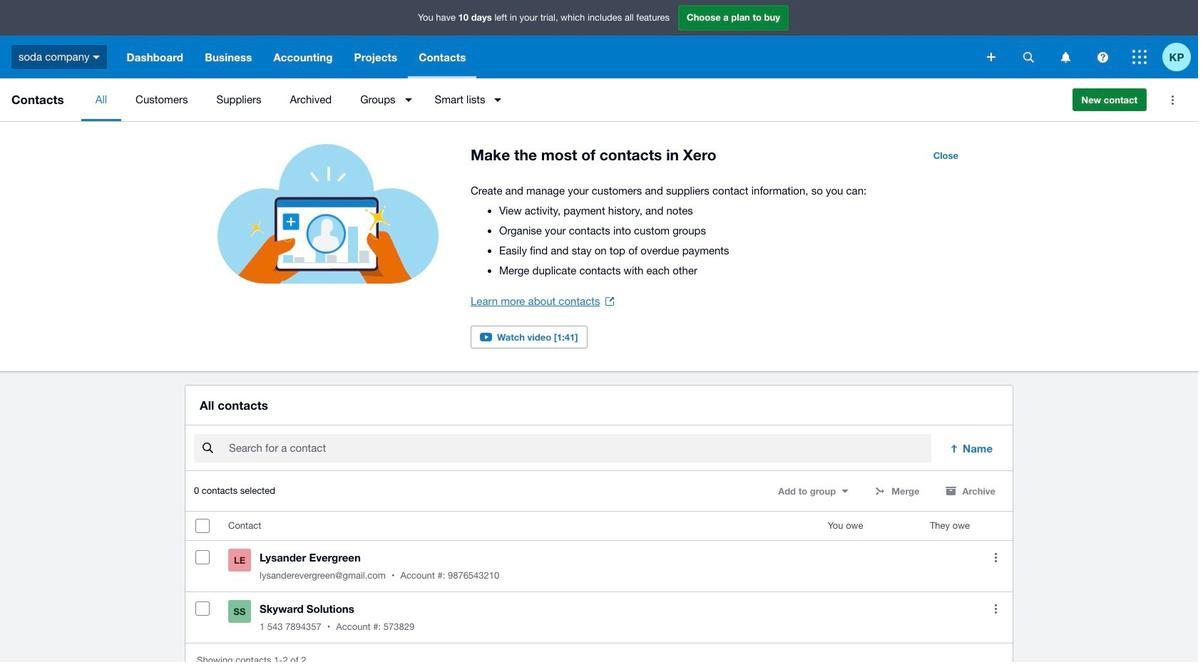 Task type: locate. For each thing, give the bounding box(es) containing it.
2 more row options image from the top
[[982, 595, 1010, 624]]

menu
[[81, 78, 1061, 121]]

0 vertical spatial more row options image
[[982, 544, 1010, 572]]

1 vertical spatial more row options image
[[982, 595, 1010, 624]]

banner
[[0, 0, 1199, 78]]

svg image
[[1133, 50, 1147, 64], [1024, 52, 1034, 62], [1061, 52, 1071, 62], [93, 55, 100, 59]]

svg image
[[1098, 52, 1108, 62], [988, 53, 996, 61]]

more row options image
[[982, 544, 1010, 572], [982, 595, 1010, 624]]



Task type: vqa. For each thing, say whether or not it's contained in the screenshot.
left More Date Options icon
no



Task type: describe. For each thing, give the bounding box(es) containing it.
1 horizontal spatial svg image
[[1098, 52, 1108, 62]]

actions menu image
[[1159, 86, 1187, 114]]

1 more row options image from the top
[[982, 544, 1010, 572]]

contact list table element
[[186, 512, 1013, 644]]

Search for a contact field
[[228, 435, 932, 463]]

0 horizontal spatial svg image
[[988, 53, 996, 61]]



